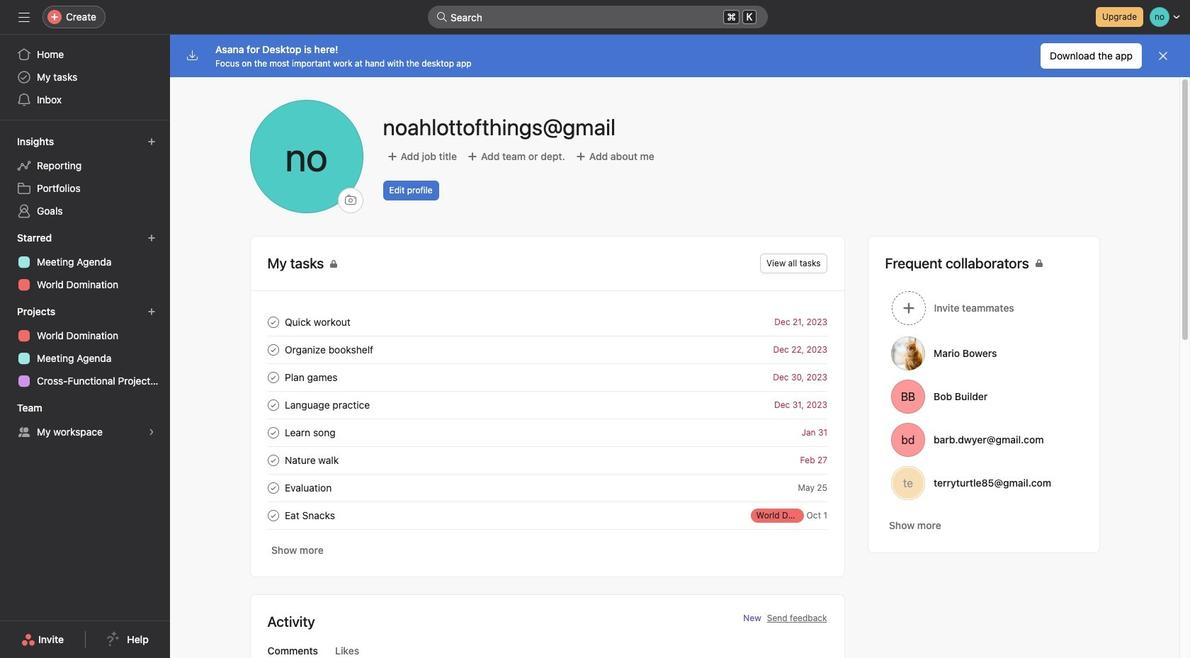 Task type: locate. For each thing, give the bounding box(es) containing it.
mark complete image for 3rd mark complete checkbox from the top
[[265, 480, 282, 497]]

2 mark complete image from the top
[[265, 341, 282, 358]]

mark complete image for 1st mark complete option from the top
[[265, 314, 282, 331]]

Search tasks, projects, and more text field
[[428, 6, 768, 28]]

1 mark complete image from the top
[[265, 314, 282, 331]]

2 vertical spatial mark complete checkbox
[[265, 480, 282, 497]]

3 mark complete image from the top
[[265, 369, 282, 386]]

2 mark complete checkbox from the top
[[265, 397, 282, 414]]

1 vertical spatial mark complete image
[[265, 424, 282, 441]]

mark complete image for 3rd mark complete option from the bottom of the page
[[265, 424, 282, 441]]

1 mark complete image from the top
[[265, 397, 282, 414]]

mark complete image for second mark complete checkbox from the top of the page
[[265, 397, 282, 414]]

2 mark complete image from the top
[[265, 424, 282, 441]]

1 mark complete checkbox from the top
[[265, 369, 282, 386]]

2 vertical spatial mark complete image
[[265, 507, 282, 524]]

add items to starred image
[[147, 234, 156, 242]]

global element
[[0, 35, 170, 120]]

0 vertical spatial mark complete checkbox
[[265, 369, 282, 386]]

3 mark complete checkbox from the top
[[265, 480, 282, 497]]

prominent image
[[437, 11, 448, 23]]

5 mark complete image from the top
[[265, 480, 282, 497]]

1 vertical spatial mark complete checkbox
[[265, 397, 282, 414]]

mark complete image
[[265, 314, 282, 331], [265, 341, 282, 358], [265, 369, 282, 386], [265, 452, 282, 469], [265, 480, 282, 497]]

mark complete image for fourth mark complete option from the bottom
[[265, 341, 282, 358]]

projects element
[[0, 299, 170, 396]]

3 mark complete image from the top
[[265, 507, 282, 524]]

None field
[[428, 6, 768, 28]]

0 vertical spatial mark complete image
[[265, 397, 282, 414]]

upload new photo image
[[250, 100, 363, 213], [345, 195, 356, 206]]

mark complete image
[[265, 397, 282, 414], [265, 424, 282, 441], [265, 507, 282, 524]]

Mark complete checkbox
[[265, 314, 282, 331], [265, 341, 282, 358], [265, 424, 282, 441], [265, 452, 282, 469], [265, 507, 282, 524]]

4 mark complete image from the top
[[265, 452, 282, 469]]

hide sidebar image
[[18, 11, 30, 23]]

4 mark complete checkbox from the top
[[265, 452, 282, 469]]

insights element
[[0, 129, 170, 225]]

teams element
[[0, 396, 170, 447]]

Mark complete checkbox
[[265, 369, 282, 386], [265, 397, 282, 414], [265, 480, 282, 497]]



Task type: vqa. For each thing, say whether or not it's contained in the screenshot.
list item
no



Task type: describe. For each thing, give the bounding box(es) containing it.
see details, my workspace image
[[147, 428, 156, 437]]

mark complete image for 1st mark complete option from the bottom of the page
[[265, 507, 282, 524]]

mark complete image for 2nd mark complete option from the bottom
[[265, 452, 282, 469]]

new project or portfolio image
[[147, 308, 156, 316]]

starred element
[[0, 225, 170, 299]]

new insights image
[[147, 138, 156, 146]]

1 mark complete checkbox from the top
[[265, 314, 282, 331]]

mark complete image for 1st mark complete checkbox
[[265, 369, 282, 386]]

3 mark complete checkbox from the top
[[265, 424, 282, 441]]

activity tab list
[[251, 644, 845, 659]]

5 mark complete checkbox from the top
[[265, 507, 282, 524]]

dismiss image
[[1158, 50, 1170, 62]]

2 mark complete checkbox from the top
[[265, 341, 282, 358]]



